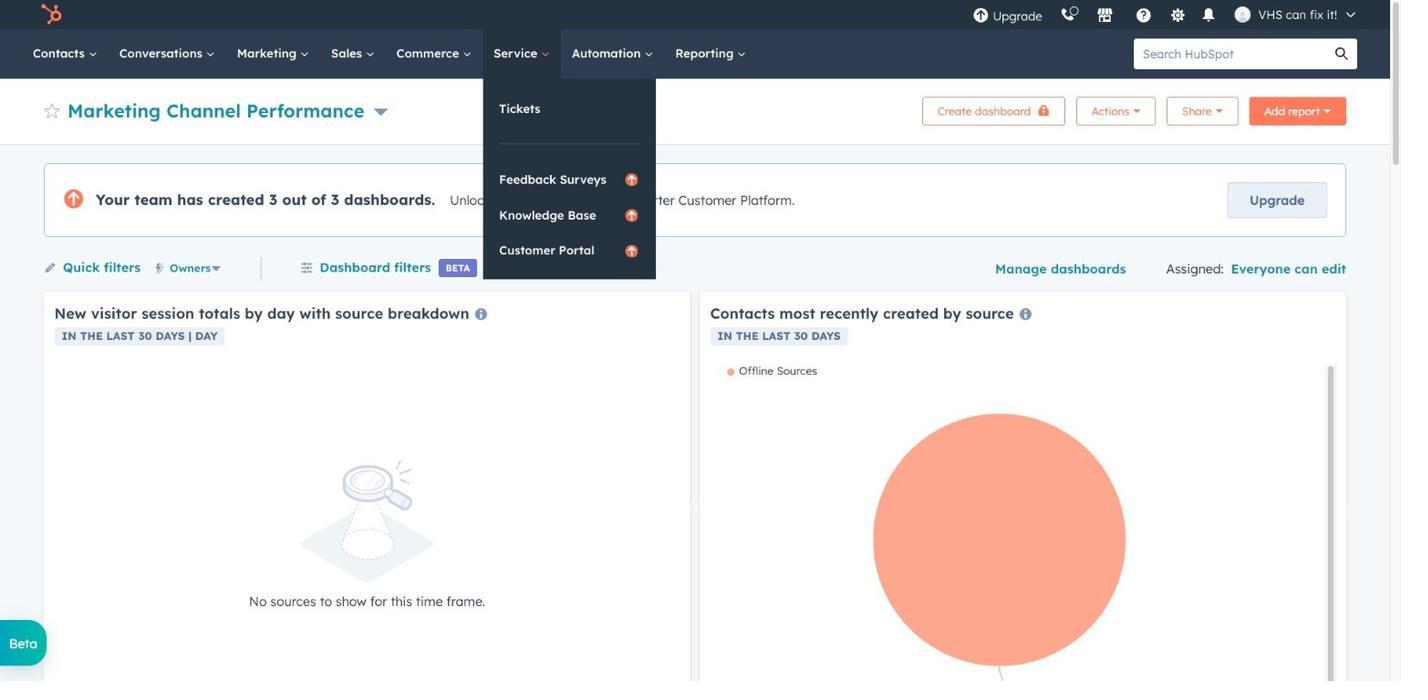Task type: locate. For each thing, give the bounding box(es) containing it.
banner
[[44, 91, 1347, 126]]

interactive chart image
[[711, 364, 1325, 682]]

service menu
[[483, 78, 656, 280]]

new visitor session totals by day with source breakdown element
[[44, 292, 691, 682]]

menu
[[964, 0, 1369, 29]]



Task type: vqa. For each thing, say whether or not it's contained in the screenshot.
'Contacts most recently created by source' Element
yes



Task type: describe. For each thing, give the bounding box(es) containing it.
jacob simon image
[[1235, 6, 1252, 23]]

Search HubSpot search field
[[1134, 38, 1327, 69]]

marketplaces image
[[1097, 8, 1114, 25]]

contacts most recently created by source element
[[700, 292, 1347, 682]]



